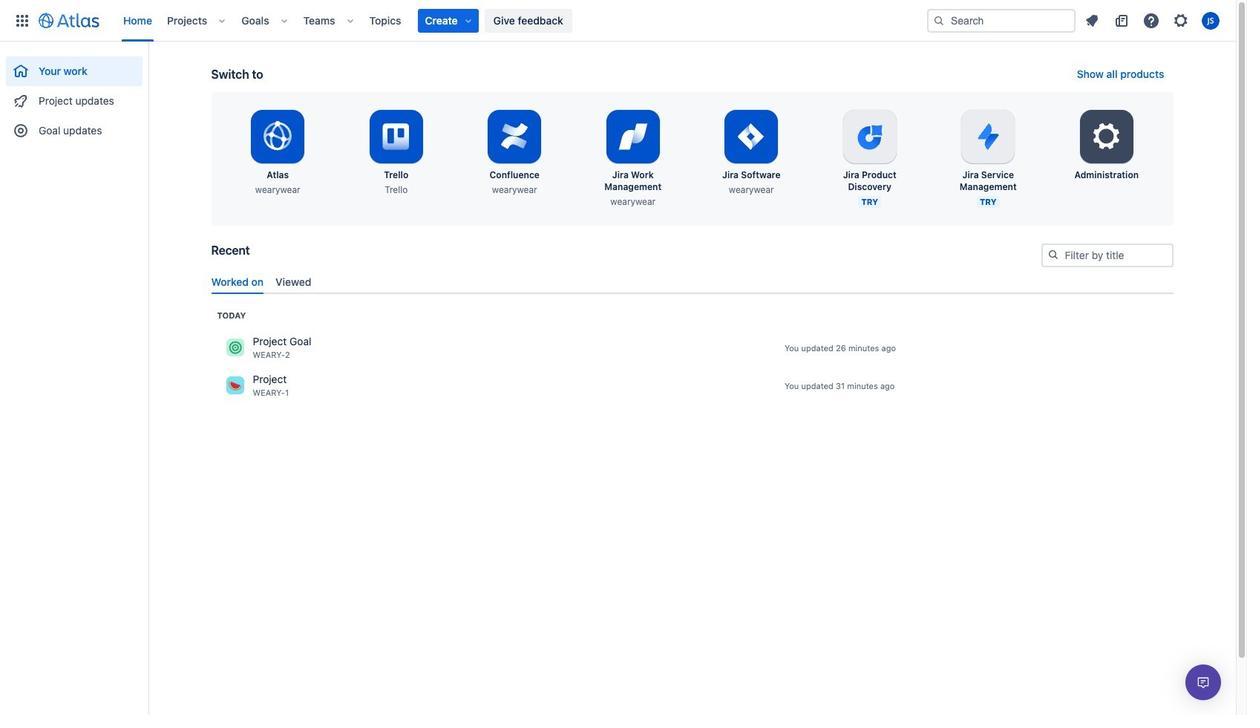 Task type: vqa. For each thing, say whether or not it's contained in the screenshot.
Add tag image
no



Task type: locate. For each thing, give the bounding box(es) containing it.
search image
[[933, 14, 945, 26]]

tab list
[[205, 269, 1179, 294]]

help image
[[1143, 12, 1161, 29]]

search image
[[1047, 249, 1059, 261]]

settings image
[[1172, 12, 1190, 29]]

switch to... image
[[13, 12, 31, 29]]

heading
[[217, 310, 246, 321]]

townsquare image
[[226, 339, 244, 357]]

Search field
[[927, 9, 1076, 32]]

group
[[6, 42, 143, 150]]

banner
[[0, 0, 1236, 42]]



Task type: describe. For each thing, give the bounding box(es) containing it.
notifications image
[[1083, 12, 1101, 29]]

top element
[[9, 0, 927, 41]]

townsquare image
[[226, 377, 244, 395]]

Filter by title field
[[1043, 245, 1172, 266]]

account image
[[1202, 12, 1220, 29]]

settings image
[[1089, 119, 1125, 154]]



